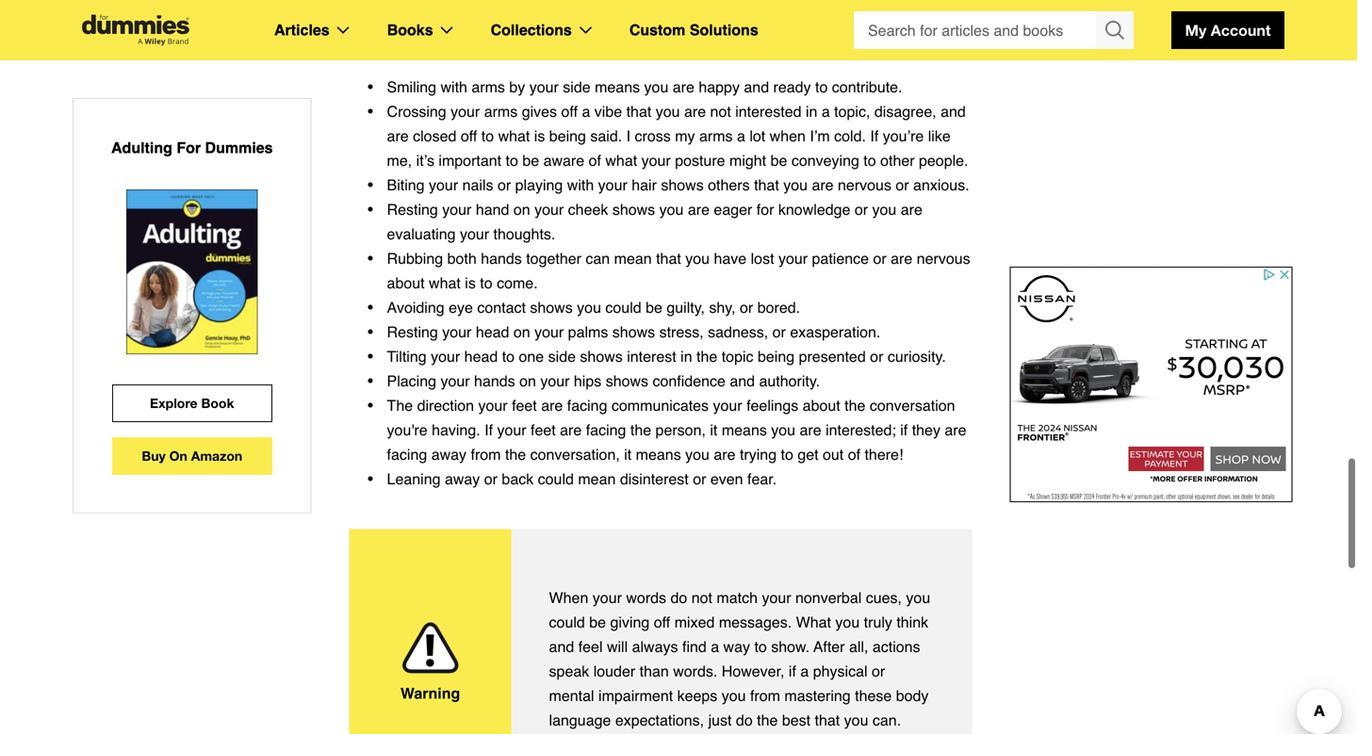 Task type: describe. For each thing, give the bounding box(es) containing it.
conversation,
[[530, 446, 620, 463]]

your down cross
[[642, 152, 671, 169]]

off inside the when your words do not match your nonverbal cues, you could be giving off mixed messages. what you truly think and feel will always find a way to show. after all, actions speak louder than words. however, if a physical or mental impairment keeps you from mastering these body language expectations, just do the best that you can.
[[654, 614, 670, 631]]

communicate:
[[715, 27, 809, 45]]

back
[[502, 470, 534, 488]]

communicates
[[612, 397, 709, 414]]

and down topic at the right top
[[730, 372, 755, 390]]

feelings
[[747, 397, 799, 414]]

0 horizontal spatial what
[[429, 274, 461, 292]]

that up i
[[626, 103, 652, 120]]

your down nails
[[442, 201, 472, 218]]

your down playing
[[535, 201, 564, 218]]

your up having.
[[478, 397, 508, 414]]

said.
[[590, 127, 622, 145]]

1 vertical spatial head
[[464, 348, 498, 365]]

things
[[539, 27, 579, 45]]

are up my at top
[[684, 103, 706, 120]]

when
[[770, 127, 806, 145]]

your right lost
[[778, 250, 808, 267]]

or down bored.
[[773, 323, 786, 341]]

cheek
[[568, 201, 608, 218]]

open book categories image
[[441, 26, 453, 34]]

0 vertical spatial could
[[605, 299, 642, 316]]

my
[[675, 127, 695, 145]]

that up for
[[754, 176, 779, 194]]

close this dialog image
[[1329, 658, 1348, 677]]

0 horizontal spatial nervous
[[838, 176, 892, 194]]

language inside the when your words do not match your nonverbal cues, you could be giving off mixed messages. what you truly think and feel will always find a way to show. after all, actions speak louder than words. however, if a physical or mental impairment keeps you from mastering these body language expectations, just do the best that you can.
[[549, 712, 611, 729]]

advertisement element
[[1010, 267, 1293, 502]]

your up back at the left of the page
[[497, 421, 526, 439]]

the up interested;
[[845, 397, 866, 414]]

nonverbal
[[796, 589, 862, 606]]

eager
[[714, 201, 752, 218]]

1 horizontal spatial is
[[534, 127, 545, 145]]

expectations,
[[615, 712, 704, 729]]

guilty,
[[667, 299, 705, 316]]

adulting for dummies
[[111, 139, 273, 156]]

custom solutions
[[629, 21, 758, 39]]

cues,
[[866, 589, 902, 606]]

0 vertical spatial means
[[595, 78, 640, 96]]

other
[[880, 152, 915, 169]]

sadness,
[[708, 323, 768, 341]]

stress,
[[659, 323, 704, 341]]

tilting
[[387, 348, 427, 365]]

0 vertical spatial in
[[806, 103, 818, 120]]

if inside the when your words do not match your nonverbal cues, you could be giving off mixed messages. what you truly think and feel will always find a way to show. after all, actions speak louder than words. however, if a physical or mental impairment keeps you from mastering these body language expectations, just do the best that you can.
[[789, 663, 796, 680]]

your left feelings
[[713, 397, 742, 414]]

have
[[714, 250, 747, 267]]

leaning
[[387, 470, 441, 488]]

that up guilty,
[[656, 250, 681, 267]]

messages.
[[719, 614, 792, 631]]

are right patience
[[891, 250, 913, 267]]

come.
[[497, 274, 538, 292]]

person,
[[656, 421, 706, 439]]

are right 'here'
[[386, 27, 408, 45]]

a left 'vibe'
[[582, 103, 590, 120]]

are right the they
[[945, 421, 967, 439]]

others
[[708, 176, 750, 194]]

1 vertical spatial with
[[567, 176, 594, 194]]

what
[[796, 614, 831, 631]]

placing
[[387, 372, 436, 390]]

your left hair
[[598, 176, 628, 194]]

are up get
[[800, 421, 822, 439]]

to left other
[[864, 152, 876, 169]]

topic
[[722, 348, 754, 365]]

are up the me,
[[387, 127, 409, 145]]

interest
[[627, 348, 676, 365]]

anxious.
[[913, 176, 970, 194]]

1 vertical spatial mean
[[578, 470, 616, 488]]

0 horizontal spatial with
[[441, 78, 467, 96]]

think
[[897, 614, 929, 631]]

1 horizontal spatial of
[[589, 152, 601, 169]]

topic,
[[834, 103, 870, 120]]

fear.
[[747, 470, 777, 488]]

my account
[[1185, 21, 1271, 39]]

find
[[682, 638, 707, 655]]

your up 'messages.'
[[762, 589, 791, 606]]

0 vertical spatial head
[[476, 323, 509, 341]]

examples
[[453, 27, 518, 45]]

physical
[[813, 663, 868, 680]]

the up back at the left of the page
[[505, 446, 526, 463]]

a up i'm
[[822, 103, 830, 120]]

when
[[549, 589, 588, 606]]

0 vertical spatial away
[[431, 446, 467, 463]]

or right shy,
[[740, 299, 753, 316]]

0 vertical spatial side
[[563, 78, 591, 96]]

2 vertical spatial means
[[636, 446, 681, 463]]

to left one
[[502, 348, 515, 365]]

not inside the when your words do not match your nonverbal cues, you could be giving off mixed messages. what you truly think and feel will always find a way to show. after all, actions speak louder than words. however, if a physical or mental impairment keeps you from mastering these body language expectations, just do the best that you can.
[[692, 589, 713, 606]]

0 vertical spatial if
[[870, 127, 879, 145]]

collections
[[491, 21, 572, 39]]

even
[[711, 470, 743, 488]]

words.
[[673, 663, 718, 680]]

and up like in the top of the page
[[941, 103, 966, 120]]

these
[[855, 687, 892, 705]]

get
[[798, 446, 819, 463]]

0 horizontal spatial body
[[583, 27, 616, 45]]

buy on amazon link
[[112, 437, 272, 475]]

way
[[723, 638, 750, 655]]

0 horizontal spatial if
[[485, 421, 493, 439]]

book
[[201, 395, 234, 411]]

words
[[626, 589, 666, 606]]

0 vertical spatial on
[[514, 201, 530, 218]]

explore book
[[150, 395, 234, 411]]

0 vertical spatial hands
[[481, 250, 522, 267]]

you're
[[387, 421, 428, 439]]

cold.
[[834, 127, 866, 145]]

shows down the interest
[[606, 372, 649, 390]]

or left back at the left of the page
[[484, 470, 498, 488]]

2 vertical spatial facing
[[387, 446, 427, 463]]

out
[[823, 446, 844, 463]]

the
[[387, 397, 413, 414]]

and up "interested" in the top of the page
[[744, 78, 769, 96]]

or right patience
[[873, 250, 887, 267]]

2 resting from the top
[[387, 323, 438, 341]]

custom solutions link
[[629, 18, 758, 42]]

happy
[[699, 78, 740, 96]]

contact
[[477, 299, 526, 316]]

0 horizontal spatial of
[[522, 27, 534, 45]]

1 horizontal spatial it
[[710, 421, 718, 439]]

1 vertical spatial side
[[548, 348, 576, 365]]

bored.
[[757, 299, 800, 316]]

2 vertical spatial arms
[[699, 127, 733, 145]]

show.
[[771, 638, 810, 655]]

nails
[[462, 176, 493, 194]]

they
[[912, 421, 941, 439]]

from inside the when your words do not match your nonverbal cues, you could be giving off mixed messages. what you truly think and feel will always find a way to show. after all, actions speak louder than words. however, if a physical or mental impairment keeps you from mastering these body language expectations, just do the best that you can.
[[750, 687, 780, 705]]

1 vertical spatial hands
[[474, 372, 515, 390]]

my account link
[[1172, 11, 1285, 49]]

be up playing
[[522, 152, 539, 169]]

if inside smiling with arms by your side means you are happy and ready to contribute. crossing your arms gives off a vibe that you are not interested in a topic, disagree, and are closed off to what is being said. i cross my arms a lot when i'm cold. if you're like me, it's important to be aware of what your posture might be conveying to other people. biting your nails or playing with your hair shows others that you are nervous or anxious. resting your hand on your cheek shows you are eager for knowledge or you are evaluating your thoughts. rubbing both hands together can mean that you have lost your patience or are nervous about what is to come. avoiding eye contact shows you could be guilty, shy, or bored. resting your head on your palms shows stress, sadness, or exasperation. tilting your head to one side shows interest in the topic being presented or curiosity. placing your hands on your hips shows confidence and authority. the direction your feet are facing communicates your feelings about the conversation you're having. if your feet are facing the person, it means you are interested; if they are facing away from the conversation, it means you are trying to get out of there! leaning away or back could mean disinterest or even fear.
[[900, 421, 908, 439]]

my
[[1185, 21, 1207, 39]]

or right knowledge
[[855, 201, 868, 218]]

some
[[412, 27, 449, 45]]

adulting
[[111, 139, 172, 156]]

to up important
[[481, 127, 494, 145]]

one
[[519, 348, 544, 365]]

a left lot
[[737, 127, 745, 145]]

and inside the when your words do not match your nonverbal cues, you could be giving off mixed messages. what you truly think and feel will always find a way to show. after all, actions speak louder than words. however, if a physical or mental impairment keeps you from mastering these body language expectations, just do the best that you can.
[[549, 638, 574, 655]]

posture
[[675, 152, 725, 169]]

can.
[[873, 712, 901, 729]]

Search for articles and books text field
[[854, 11, 1098, 49]]

0 vertical spatial mean
[[614, 250, 652, 267]]

speak
[[549, 663, 589, 680]]

ready
[[773, 78, 811, 96]]

or inside the when your words do not match your nonverbal cues, you could be giving off mixed messages. what you truly think and feel will always find a way to show. after all, actions speak louder than words. however, if a physical or mental impairment keeps you from mastering these body language expectations, just do the best that you can.
[[872, 663, 885, 680]]

lot
[[750, 127, 766, 145]]

you're
[[883, 127, 924, 145]]

shows down come.
[[530, 299, 573, 316]]

a up mastering
[[801, 663, 809, 680]]

1 vertical spatial being
[[758, 348, 795, 365]]

on
[[169, 448, 187, 464]]

body inside the when your words do not match your nonverbal cues, you could be giving off mixed messages. what you truly think and feel will always find a way to show. after all, actions speak louder than words. however, if a physical or mental impairment keeps you from mastering these body language expectations, just do the best that you can.
[[896, 687, 929, 705]]

your left hips
[[540, 372, 570, 390]]

cross
[[635, 127, 671, 145]]

or down other
[[896, 176, 909, 194]]



Task type: vqa. For each thing, say whether or not it's contained in the screenshot.
TRYING
yes



Task type: locate. For each thing, give the bounding box(es) containing it.
mixed
[[675, 614, 715, 631]]

being up authority.
[[758, 348, 795, 365]]

actions
[[873, 638, 920, 655]]

from inside smiling with arms by your side means you are happy and ready to contribute. crossing your arms gives off a vibe that you are not interested in a topic, disagree, and are closed off to what is being said. i cross my arms a lot when i'm cold. if you're like me, it's important to be aware of what your posture might be conveying to other people. biting your nails or playing with your hair shows others that you are nervous or anxious. resting your hand on your cheek shows you are eager for knowledge or you are evaluating your thoughts. rubbing both hands together can mean that you have lost your patience or are nervous about what is to come. avoiding eye contact shows you could be guilty, shy, or bored. resting your head on your palms shows stress, sadness, or exasperation. tilting your head to one side shows interest in the topic being presented or curiosity. placing your hands on your hips shows confidence and authority. the direction your feet are facing communicates your feelings about the conversation you're having. if your feet are facing the person, it means you are interested; if they are facing away from the conversation, it means you are trying to get out of there! leaning away or back could mean disinterest or even fear.
[[471, 446, 501, 463]]

do right just
[[736, 712, 753, 729]]

1 vertical spatial language
[[549, 712, 611, 729]]

1 horizontal spatial off
[[561, 103, 578, 120]]

explore
[[150, 395, 198, 411]]

thoughts.
[[493, 225, 555, 243]]

with up cheek
[[567, 176, 594, 194]]

0 vertical spatial arms
[[472, 78, 505, 96]]

avoiding
[[387, 299, 445, 316]]

facing down you're
[[387, 446, 427, 463]]

off up the always
[[654, 614, 670, 631]]

best
[[782, 712, 811, 729]]

if right having.
[[485, 421, 493, 439]]

resting down avoiding on the top
[[387, 323, 438, 341]]

0 horizontal spatial is
[[465, 274, 476, 292]]

off
[[561, 103, 578, 120], [461, 127, 477, 145], [654, 614, 670, 631]]

and up 'speak'
[[549, 638, 574, 655]]

0 horizontal spatial language
[[549, 712, 611, 729]]

hand
[[476, 201, 509, 218]]

1 vertical spatial nervous
[[917, 250, 970, 267]]

0 vertical spatial body
[[583, 27, 616, 45]]

to left get
[[781, 446, 793, 463]]

0 horizontal spatial being
[[549, 127, 586, 145]]

could down when
[[549, 614, 585, 631]]

of left things
[[522, 27, 534, 45]]

with right "smiling"
[[441, 78, 467, 96]]

off up important
[[461, 127, 477, 145]]

0 horizontal spatial off
[[461, 127, 477, 145]]

could inside the when your words do not match your nonverbal cues, you could be giving off mixed messages. what you truly think and feel will always find a way to show. after all, actions speak louder than words. however, if a physical or mental impairment keeps you from mastering these body language expectations, just do the best that you can.
[[549, 614, 585, 631]]

1 horizontal spatial language
[[620, 27, 682, 45]]

0 vertical spatial nervous
[[838, 176, 892, 194]]

in up confidence at bottom
[[681, 348, 692, 365]]

0 vertical spatial it
[[710, 421, 718, 439]]

0 horizontal spatial can
[[586, 250, 610, 267]]

giving
[[610, 614, 650, 631]]

or left curiosity.
[[870, 348, 884, 365]]

means up disinterest
[[636, 446, 681, 463]]

1 vertical spatial feet
[[531, 421, 556, 439]]

feet
[[512, 397, 537, 414], [531, 421, 556, 439]]

the left best
[[757, 712, 778, 729]]

what up eye
[[429, 274, 461, 292]]

always
[[632, 638, 678, 655]]

is down gives
[[534, 127, 545, 145]]

shows down posture
[[661, 176, 704, 194]]

2 horizontal spatial of
[[848, 446, 861, 463]]

1 vertical spatial about
[[803, 397, 840, 414]]

feet up conversation,
[[531, 421, 556, 439]]

with
[[441, 78, 467, 96], [567, 176, 594, 194]]

what down i
[[605, 152, 637, 169]]

1 vertical spatial means
[[722, 421, 767, 439]]

or
[[498, 176, 511, 194], [896, 176, 909, 194], [855, 201, 868, 218], [873, 250, 887, 267], [740, 299, 753, 316], [773, 323, 786, 341], [870, 348, 884, 365], [484, 470, 498, 488], [693, 470, 706, 488], [872, 663, 885, 680]]

it right the person,
[[710, 421, 718, 439]]

biting
[[387, 176, 425, 194]]

the up confidence at bottom
[[697, 348, 718, 365]]

crossing
[[387, 103, 446, 120]]

the inside the when your words do not match your nonverbal cues, you could be giving off mixed messages. what you truly think and feel will always find a way to show. after all, actions speak louder than words. however, if a physical or mental impairment keeps you from mastering these body language expectations, just do the best that you can.
[[757, 712, 778, 729]]

after
[[814, 638, 845, 655]]

0 horizontal spatial if
[[789, 663, 796, 680]]

about down the rubbing
[[387, 274, 425, 292]]

1 vertical spatial do
[[736, 712, 753, 729]]

patience
[[812, 250, 869, 267]]

1 horizontal spatial do
[[736, 712, 753, 729]]

1 horizontal spatial with
[[567, 176, 594, 194]]

the down communicates
[[630, 421, 651, 439]]

mastering
[[785, 687, 851, 705]]

0 vertical spatial about
[[387, 274, 425, 292]]

that
[[626, 103, 652, 120], [754, 176, 779, 194], [656, 250, 681, 267], [815, 712, 840, 729]]

that inside the when your words do not match your nonverbal cues, you could be giving off mixed messages. what you truly think and feel will always find a way to show. after all, actions speak louder than words. however, if a physical or mental impairment keeps you from mastering these body language expectations, just do the best that you can.
[[815, 712, 840, 729]]

0 vertical spatial being
[[549, 127, 586, 145]]

be
[[522, 152, 539, 169], [771, 152, 787, 169], [646, 299, 663, 316], [589, 614, 606, 631]]

will
[[607, 638, 628, 655]]

could down conversation,
[[538, 470, 574, 488]]

from down however,
[[750, 687, 780, 705]]

1 vertical spatial can
[[586, 250, 610, 267]]

1 horizontal spatial being
[[758, 348, 795, 365]]

means up trying
[[722, 421, 767, 439]]

1 vertical spatial could
[[538, 470, 574, 488]]

might
[[730, 152, 766, 169]]

0 vertical spatial not
[[710, 103, 731, 120]]

like
[[928, 127, 951, 145]]

it's
[[416, 152, 434, 169]]

your up closed
[[451, 103, 480, 120]]

be inside the when your words do not match your nonverbal cues, you could be giving off mixed messages. what you truly think and feel will always find a way to show. after all, actions speak louder than words. however, if a physical or mental impairment keeps you from mastering these body language expectations, just do the best that you can.
[[589, 614, 606, 631]]

buy on amazon
[[142, 448, 242, 464]]

are down conveying in the top of the page
[[812, 176, 834, 194]]

group
[[854, 11, 1134, 49]]

0 vertical spatial with
[[441, 78, 467, 96]]

here
[[349, 27, 382, 45]]

to
[[815, 78, 828, 96], [481, 127, 494, 145], [506, 152, 518, 169], [864, 152, 876, 169], [480, 274, 493, 292], [502, 348, 515, 365], [781, 446, 793, 463], [754, 638, 767, 655]]

open collections list image
[[579, 26, 592, 34]]

mean down conversation,
[[578, 470, 616, 488]]

1 horizontal spatial from
[[750, 687, 780, 705]]

1 horizontal spatial in
[[806, 103, 818, 120]]

or right nails
[[498, 176, 511, 194]]

your up both in the left of the page
[[460, 225, 489, 243]]

1 vertical spatial if
[[485, 421, 493, 439]]

1 vertical spatial of
[[589, 152, 601, 169]]

1 horizontal spatial can
[[686, 27, 711, 45]]

if
[[870, 127, 879, 145], [485, 421, 493, 439]]

a right find
[[711, 638, 719, 655]]

are up conversation,
[[560, 421, 582, 439]]

0 vertical spatial language
[[620, 27, 682, 45]]

important
[[439, 152, 502, 169]]

open article categories image
[[337, 26, 349, 34]]

1 resting from the top
[[387, 201, 438, 218]]

rubbing
[[387, 250, 443, 267]]

your up giving
[[593, 589, 622, 606]]

1 vertical spatial on
[[514, 323, 530, 341]]

1 vertical spatial it
[[624, 446, 632, 463]]

amazon
[[191, 448, 242, 464]]

side down 'here are some examples of things body language can communicate:'
[[563, 78, 591, 96]]

1 vertical spatial in
[[681, 348, 692, 365]]

means
[[595, 78, 640, 96], [722, 421, 767, 439], [636, 446, 681, 463]]

if right cold.
[[870, 127, 879, 145]]

2 horizontal spatial off
[[654, 614, 670, 631]]

to inside the when your words do not match your nonverbal cues, you could be giving off mixed messages. what you truly think and feel will always find a way to show. after all, actions speak louder than words. however, if a physical or mental impairment keeps you from mastering these body language expectations, just do the best that you can.
[[754, 638, 767, 655]]

are left eager
[[688, 201, 710, 218]]

hands up direction
[[474, 372, 515, 390]]

2 vertical spatial of
[[848, 446, 861, 463]]

1 horizontal spatial body
[[896, 687, 929, 705]]

1 vertical spatial what
[[605, 152, 637, 169]]

arms left by
[[472, 78, 505, 96]]

2 horizontal spatial what
[[605, 152, 637, 169]]

interested;
[[826, 421, 896, 439]]

together
[[526, 250, 581, 267]]

0 horizontal spatial in
[[681, 348, 692, 365]]

authority.
[[759, 372, 820, 390]]

shows down palms
[[580, 348, 623, 365]]

0 vertical spatial feet
[[512, 397, 537, 414]]

keeps
[[677, 687, 718, 705]]

both
[[447, 250, 477, 267]]

away right "leaning"
[[445, 470, 480, 488]]

evaluating
[[387, 225, 456, 243]]

what
[[498, 127, 530, 145], [605, 152, 637, 169], [429, 274, 461, 292]]

1 vertical spatial not
[[692, 589, 713, 606]]

that down mastering
[[815, 712, 840, 729]]

your
[[529, 78, 559, 96], [451, 103, 480, 120], [642, 152, 671, 169], [429, 176, 458, 194], [598, 176, 628, 194], [442, 201, 472, 218], [535, 201, 564, 218], [460, 225, 489, 243], [778, 250, 808, 267], [442, 323, 472, 341], [535, 323, 564, 341], [431, 348, 460, 365], [441, 372, 470, 390], [540, 372, 570, 390], [478, 397, 508, 414], [713, 397, 742, 414], [497, 421, 526, 439], [593, 589, 622, 606], [762, 589, 791, 606]]

are left happy
[[673, 78, 695, 96]]

it
[[710, 421, 718, 439], [624, 446, 632, 463]]

0 vertical spatial can
[[686, 27, 711, 45]]

me,
[[387, 152, 412, 169]]

shows down hair
[[612, 201, 655, 218]]

louder
[[594, 663, 635, 680]]

your up gives
[[529, 78, 559, 96]]

impairment
[[599, 687, 673, 705]]

do up mixed
[[671, 589, 687, 606]]

1 horizontal spatial about
[[803, 397, 840, 414]]

however,
[[722, 663, 785, 680]]

and
[[744, 78, 769, 96], [941, 103, 966, 120], [730, 372, 755, 390], [549, 638, 574, 655]]

curiosity.
[[888, 348, 946, 365]]

book image image
[[126, 189, 258, 354]]

1 vertical spatial if
[[789, 663, 796, 680]]

arms
[[472, 78, 505, 96], [484, 103, 518, 120], [699, 127, 733, 145]]

vibe
[[595, 103, 622, 120]]

your down eye
[[442, 323, 472, 341]]

1 vertical spatial resting
[[387, 323, 438, 341]]

do
[[671, 589, 687, 606], [736, 712, 753, 729]]

1 vertical spatial away
[[445, 470, 480, 488]]

what down gives
[[498, 127, 530, 145]]

1 vertical spatial is
[[465, 274, 476, 292]]

if
[[900, 421, 908, 439], [789, 663, 796, 680]]

facing down hips
[[567, 397, 607, 414]]

your right tilting
[[431, 348, 460, 365]]

0 horizontal spatial it
[[624, 446, 632, 463]]

1 vertical spatial from
[[750, 687, 780, 705]]

are up even
[[714, 446, 736, 463]]

all,
[[849, 638, 868, 655]]

0 vertical spatial if
[[900, 421, 908, 439]]

custom
[[629, 21, 686, 39]]

in up i'm
[[806, 103, 818, 120]]

are
[[386, 27, 408, 45], [673, 78, 695, 96], [684, 103, 706, 120], [387, 127, 409, 145], [812, 176, 834, 194], [688, 201, 710, 218], [901, 201, 923, 218], [891, 250, 913, 267], [541, 397, 563, 414], [560, 421, 582, 439], [800, 421, 822, 439], [945, 421, 967, 439], [714, 446, 736, 463]]

smiling
[[387, 78, 436, 96]]

not down happy
[[710, 103, 731, 120]]

can inside smiling with arms by your side means you are happy and ready to contribute. crossing your arms gives off a vibe that you are not interested in a topic, disagree, and are closed off to what is being said. i cross my arms a lot when i'm cold. if you're like me, it's important to be aware of what your posture might be conveying to other people. biting your nails or playing with your hair shows others that you are nervous or anxious. resting your hand on your cheek shows you are eager for knowledge or you are evaluating your thoughts. rubbing both hands together can mean that you have lost your patience or are nervous about what is to come. avoiding eye contact shows you could be guilty, shy, or bored. resting your head on your palms shows stress, sadness, or exasperation. tilting your head to one side shows interest in the topic being presented or curiosity. placing your hands on your hips shows confidence and authority. the direction your feet are facing communicates your feelings about the conversation you're having. if your feet are facing the person, it means you are interested; if they are facing away from the conversation, it means you are trying to get out of there! leaning away or back could mean disinterest or even fear.
[[586, 250, 610, 267]]

or left even
[[693, 470, 706, 488]]

to right ready
[[815, 78, 828, 96]]

if down show.
[[789, 663, 796, 680]]

0 horizontal spatial do
[[671, 589, 687, 606]]

lost
[[751, 250, 774, 267]]

0 vertical spatial resting
[[387, 201, 438, 218]]

shows up the interest
[[612, 323, 655, 341]]

0 vertical spatial is
[[534, 127, 545, 145]]

0 vertical spatial off
[[561, 103, 578, 120]]

feel
[[578, 638, 603, 655]]

0 vertical spatial of
[[522, 27, 534, 45]]

if left the they
[[900, 421, 908, 439]]

off right gives
[[561, 103, 578, 120]]

is
[[534, 127, 545, 145], [465, 274, 476, 292]]

facing up conversation,
[[586, 421, 626, 439]]

mental
[[549, 687, 594, 705]]

your up one
[[535, 323, 564, 341]]

1 horizontal spatial if
[[900, 421, 908, 439]]

means up 'vibe'
[[595, 78, 640, 96]]

to up "contact"
[[480, 274, 493, 292]]

when your words do not match your nonverbal cues, you could be giving off mixed messages. what you truly think and feel will always find a way to show. after all, actions speak louder than words. however, if a physical or mental impairment keeps you from mastering these body language expectations, just do the best that you can.
[[549, 589, 930, 729]]

smiling with arms by your side means you are happy and ready to contribute. crossing your arms gives off a vibe that you are not interested in a topic, disagree, and are closed off to what is being said. i cross my arms a lot when i'm cold. if you're like me, it's important to be aware of what your posture might be conveying to other people. biting your nails or playing with your hair shows others that you are nervous or anxious. resting your hand on your cheek shows you are eager for knowledge or you are evaluating your thoughts. rubbing both hands together can mean that you have lost your patience or are nervous about what is to come. avoiding eye contact shows you could be guilty, shy, or bored. resting your head on your palms shows stress, sadness, or exasperation. tilting your head to one side shows interest in the topic being presented or curiosity. placing your hands on your hips shows confidence and authority. the direction your feet are facing communicates your feelings about the conversation you're having. if your feet are facing the person, it means you are interested; if they are facing away from the conversation, it means you are trying to get out of there! leaning away or back could mean disinterest or even fear.
[[387, 78, 970, 488]]

1 horizontal spatial what
[[498, 127, 530, 145]]

2 vertical spatial off
[[654, 614, 670, 631]]

1 horizontal spatial nervous
[[917, 250, 970, 267]]

0 horizontal spatial about
[[387, 274, 425, 292]]

your down it's
[[429, 176, 458, 194]]

it up disinterest
[[624, 446, 632, 463]]

aware
[[543, 152, 585, 169]]

from down having.
[[471, 446, 501, 463]]

2 vertical spatial on
[[519, 372, 536, 390]]

by
[[509, 78, 525, 96]]

to up playing
[[506, 152, 518, 169]]

conveying
[[792, 152, 859, 169]]

be left guilty,
[[646, 299, 663, 316]]

are down one
[[541, 397, 563, 414]]

1 vertical spatial facing
[[586, 421, 626, 439]]

people.
[[919, 152, 968, 169]]

be down "when"
[[771, 152, 787, 169]]

1 horizontal spatial if
[[870, 127, 879, 145]]

your up direction
[[441, 372, 470, 390]]

match
[[717, 589, 758, 606]]

feet down one
[[512, 397, 537, 414]]

head down "contact"
[[476, 323, 509, 341]]

0 vertical spatial what
[[498, 127, 530, 145]]

truly
[[864, 614, 892, 631]]

not inside smiling with arms by your side means you are happy and ready to contribute. crossing your arms gives off a vibe that you are not interested in a topic, disagree, and are closed off to what is being said. i cross my arms a lot when i'm cold. if you're like me, it's important to be aware of what your posture might be conveying to other people. biting your nails or playing with your hair shows others that you are nervous or anxious. resting your hand on your cheek shows you are eager for knowledge or you are evaluating your thoughts. rubbing both hands together can mean that you have lost your patience or are nervous about what is to come. avoiding eye contact shows you could be guilty, shy, or bored. resting your head on your palms shows stress, sadness, or exasperation. tilting your head to one side shows interest in the topic being presented or curiosity. placing your hands on your hips shows confidence and authority. the direction your feet are facing communicates your feelings about the conversation you're having. if your feet are facing the person, it means you are interested; if they are facing away from the conversation, it means you are trying to get out of there! leaning away or back could mean disinterest or even fear.
[[710, 103, 731, 120]]

hands up come.
[[481, 250, 522, 267]]

are down anxious.
[[901, 201, 923, 218]]

away down having.
[[431, 446, 467, 463]]

hands
[[481, 250, 522, 267], [474, 372, 515, 390]]

1 vertical spatial body
[[896, 687, 929, 705]]

i
[[626, 127, 631, 145]]

1 vertical spatial arms
[[484, 103, 518, 120]]

1 vertical spatial off
[[461, 127, 477, 145]]

body up can.
[[896, 687, 929, 705]]

palms
[[568, 323, 608, 341]]

having.
[[432, 421, 480, 439]]

logo image
[[73, 15, 199, 46]]

of down "said." on the left of page
[[589, 152, 601, 169]]

in
[[806, 103, 818, 120], [681, 348, 692, 365]]

2 vertical spatial could
[[549, 614, 585, 631]]

on up thoughts.
[[514, 201, 530, 218]]

resting down biting
[[387, 201, 438, 218]]

0 vertical spatial facing
[[567, 397, 607, 414]]

2 vertical spatial what
[[429, 274, 461, 292]]

from
[[471, 446, 501, 463], [750, 687, 780, 705]]



